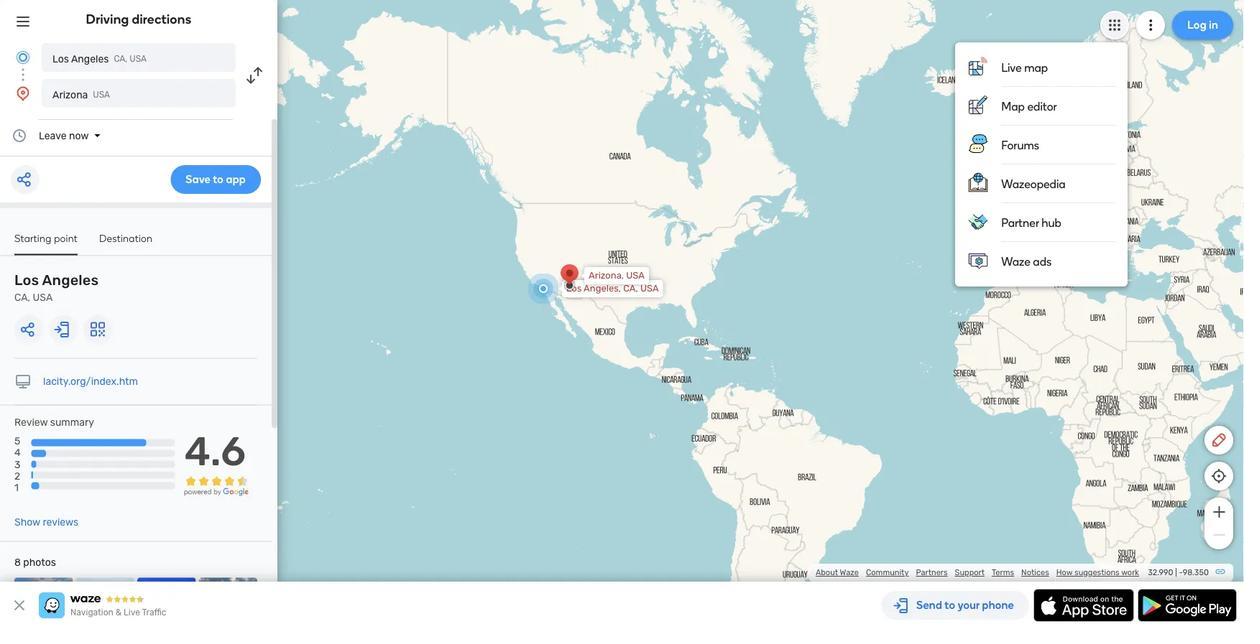 Task type: locate. For each thing, give the bounding box(es) containing it.
terms link
[[992, 568, 1015, 578]]

los up the arizona
[[52, 53, 69, 65]]

ca, down "driving"
[[114, 54, 128, 64]]

arizona
[[52, 89, 88, 101]]

starting point button
[[14, 232, 78, 256]]

usa down arizona, usa
[[641, 283, 659, 294]]

location image
[[14, 85, 32, 102]]

los angeles ca, usa down starting point button
[[14, 272, 99, 304]]

driving directions
[[86, 12, 192, 27]]

ca,
[[114, 54, 128, 64], [624, 283, 638, 294], [14, 292, 30, 304]]

ca, down arizona, usa
[[624, 283, 638, 294]]

driving
[[86, 12, 129, 27]]

image 3 of los angeles, los angeles image
[[137, 579, 196, 630]]

usa right the arizona
[[93, 90, 110, 100]]

angeles
[[71, 53, 109, 65], [42, 272, 99, 289]]

0 vertical spatial los angeles ca, usa
[[52, 53, 147, 65]]

zoom in image
[[1211, 504, 1229, 521]]

waze
[[840, 568, 859, 578]]

los left angeles, on the left of page
[[567, 283, 582, 294]]

clock image
[[11, 127, 28, 145]]

0 horizontal spatial ca,
[[14, 292, 30, 304]]

5
[[14, 436, 20, 448]]

navigation
[[70, 608, 114, 618]]

2 horizontal spatial los
[[567, 283, 582, 294]]

usa
[[130, 54, 147, 64], [93, 90, 110, 100], [626, 270, 645, 282], [641, 283, 659, 294], [33, 292, 53, 304]]

point
[[54, 232, 78, 244]]

lacity.org/index.htm link
[[43, 376, 138, 388]]

los down starting point button
[[14, 272, 39, 289]]

community link
[[866, 568, 909, 578]]

0 vertical spatial angeles
[[71, 53, 109, 65]]

angeles up arizona usa
[[71, 53, 109, 65]]

arizona,
[[589, 270, 624, 282]]

los angeles ca, usa
[[52, 53, 147, 65], [14, 272, 99, 304]]

angeles down point
[[42, 272, 99, 289]]

current location image
[[14, 49, 32, 66]]

usa down driving directions
[[130, 54, 147, 64]]

about waze link
[[816, 568, 859, 578]]

show reviews
[[14, 517, 78, 529]]

work
[[1122, 568, 1140, 578]]

ca, down starting point button
[[14, 292, 30, 304]]

about
[[816, 568, 839, 578]]

community
[[866, 568, 909, 578]]

link image
[[1215, 567, 1227, 578]]

notices
[[1022, 568, 1050, 578]]

32.990 | -98.350
[[1148, 568, 1209, 578]]

image 4 of los angeles, los angeles image
[[199, 579, 257, 630]]

1 horizontal spatial los
[[52, 53, 69, 65]]

starting
[[14, 232, 51, 244]]

&
[[116, 608, 122, 618]]

review
[[14, 417, 48, 429]]

notices link
[[1022, 568, 1050, 578]]

los
[[52, 53, 69, 65], [14, 272, 39, 289], [567, 283, 582, 294]]

terms
[[992, 568, 1015, 578]]

1 vertical spatial angeles
[[42, 272, 99, 289]]

32.990
[[1148, 568, 1174, 578]]

how suggestions work link
[[1057, 568, 1140, 578]]

photos
[[23, 557, 56, 569]]

leave now
[[39, 130, 89, 142]]

los angeles ca, usa down "driving"
[[52, 53, 147, 65]]

partners
[[916, 568, 948, 578]]

|
[[1176, 568, 1178, 578]]



Task type: vqa. For each thing, say whether or not it's contained in the screenshot.
review summary
yes



Task type: describe. For each thing, give the bounding box(es) containing it.
usa down starting point button
[[33, 292, 53, 304]]

partners link
[[916, 568, 948, 578]]

summary
[[50, 417, 94, 429]]

4
[[14, 447, 21, 459]]

destination
[[99, 232, 153, 244]]

traffic
[[142, 608, 166, 618]]

1 vertical spatial los angeles ca, usa
[[14, 272, 99, 304]]

image 2 of los angeles, los angeles image
[[76, 579, 134, 630]]

about waze community partners support terms notices how suggestions work
[[816, 568, 1140, 578]]

support
[[955, 568, 985, 578]]

how
[[1057, 568, 1073, 578]]

usa inside arizona usa
[[93, 90, 110, 100]]

2 horizontal spatial ca,
[[624, 283, 638, 294]]

0 horizontal spatial los
[[14, 272, 39, 289]]

3
[[14, 459, 20, 471]]

arizona, usa
[[589, 270, 645, 282]]

lacity.org/index.htm
[[43, 376, 138, 388]]

navigation & live traffic
[[70, 608, 166, 618]]

starting point
[[14, 232, 78, 244]]

arizona usa
[[52, 89, 110, 101]]

suggestions
[[1075, 568, 1120, 578]]

1 horizontal spatial ca,
[[114, 54, 128, 64]]

support link
[[955, 568, 985, 578]]

now
[[69, 130, 89, 142]]

show
[[14, 517, 40, 529]]

destination button
[[99, 232, 153, 254]]

pencil image
[[1211, 432, 1228, 449]]

5 4 3 2 1
[[14, 436, 21, 494]]

usa up los angeles, ca, usa
[[626, 270, 645, 282]]

los angeles, ca, usa
[[567, 283, 659, 294]]

2
[[14, 471, 20, 482]]

98.350
[[1183, 568, 1209, 578]]

-
[[1180, 568, 1183, 578]]

reviews
[[43, 517, 78, 529]]

live
[[124, 608, 140, 618]]

x image
[[11, 598, 28, 615]]

computer image
[[14, 374, 32, 391]]

angeles inside los angeles ca, usa
[[42, 272, 99, 289]]

review summary
[[14, 417, 94, 429]]

angeles,
[[584, 283, 621, 294]]

image 1 of los angeles, los angeles image
[[14, 579, 73, 630]]

zoom out image
[[1211, 527, 1229, 544]]

4.6
[[185, 428, 246, 476]]

8
[[14, 557, 21, 569]]

leave
[[39, 130, 67, 142]]

directions
[[132, 12, 192, 27]]

8 photos
[[14, 557, 56, 569]]

1
[[14, 482, 19, 494]]



